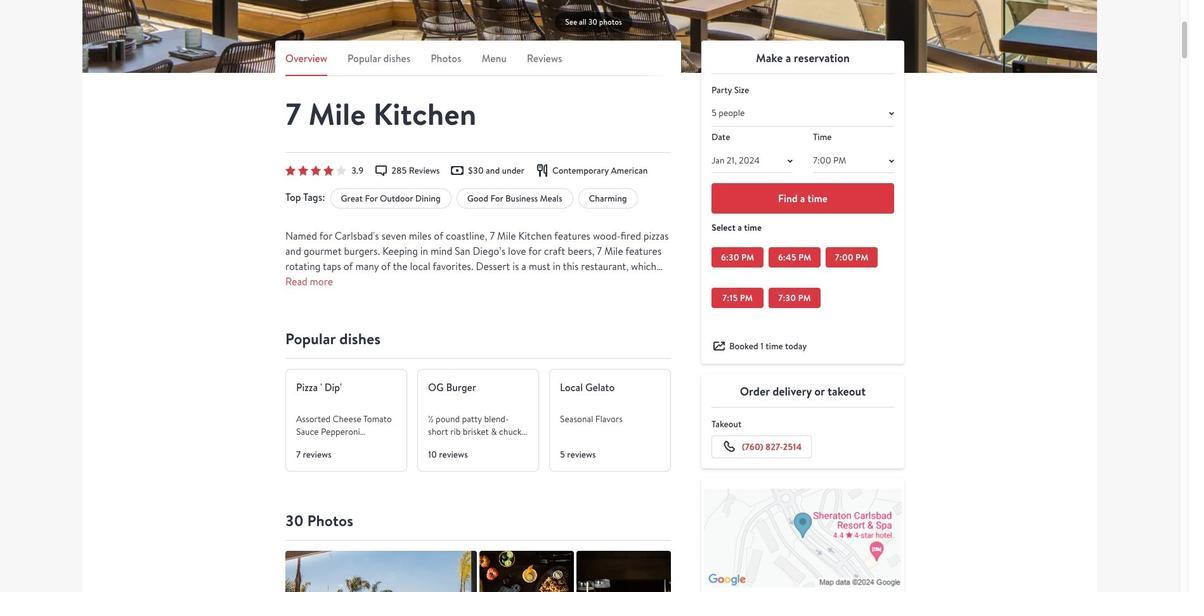 Task type: describe. For each thing, give the bounding box(es) containing it.
google map for 7 mile kitchen image
[[704, 489, 902, 588]]



Task type: vqa. For each thing, say whether or not it's contained in the screenshot.
'7 Mile Kitchen, Carlsbad, CA' IMAGE
yes



Task type: locate. For each thing, give the bounding box(es) containing it.
7 mile kitchen, carlsbad, ca image
[[82, 0, 1097, 73], [285, 551, 477, 592], [479, 551, 574, 592], [576, 551, 671, 592]]

tab list
[[285, 51, 671, 76]]

3.9 stars image
[[285, 166, 346, 176]]



